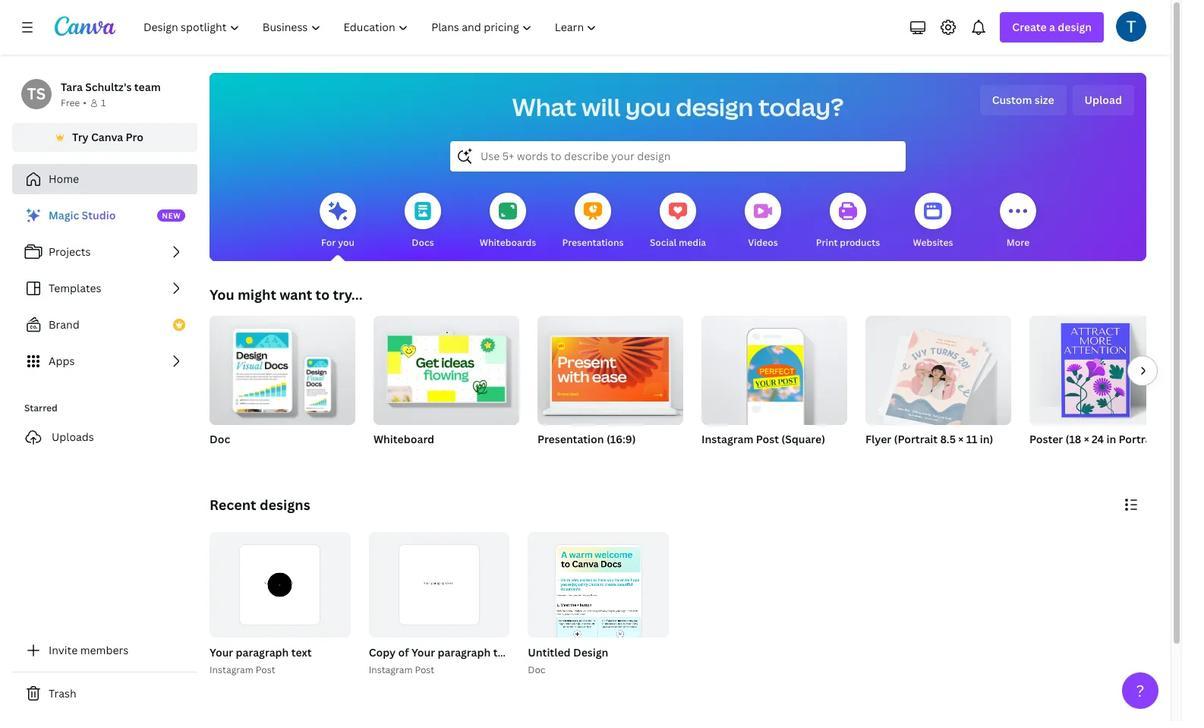 Task type: locate. For each thing, give the bounding box(es) containing it.
you right will
[[626, 90, 671, 123]]

2 2 from the left
[[495, 620, 499, 631]]

1 paragraph from the left
[[236, 646, 289, 660]]

1 vertical spatial design
[[676, 90, 753, 123]]

1 vertical spatial you
[[338, 236, 354, 249]]

post left (square)
[[756, 432, 779, 446]]

instagram inside copy of your paragraph text instagram post
[[369, 664, 413, 677]]

trash
[[49, 686, 76, 701]]

instagram post (square)
[[702, 432, 825, 446]]

magic
[[49, 208, 79, 222]]

2 horizontal spatial of
[[481, 620, 492, 631]]

1 horizontal spatial post
[[415, 664, 434, 677]]

copy of your paragraph text button
[[369, 644, 514, 663]]

None search field
[[450, 141, 906, 172]]

recent
[[210, 496, 256, 514]]

what
[[512, 90, 577, 123]]

1 horizontal spatial your
[[411, 646, 435, 660]]

list
[[12, 200, 197, 377]]

instagram down copy
[[369, 664, 413, 677]]

paragraph inside your paragraph text instagram post
[[236, 646, 289, 660]]

1 horizontal spatial ×
[[1084, 432, 1089, 446]]

group
[[210, 310, 355, 425], [374, 310, 519, 425], [538, 310, 683, 425], [702, 310, 847, 425], [866, 310, 1011, 430], [1030, 310, 1175, 425]]

0 horizontal spatial 1
[[101, 96, 106, 109]]

portrait)
[[1119, 432, 1162, 446]]

0 horizontal spatial paragraph
[[236, 646, 289, 660]]

group for the flyer (portrait 8.5 × 11 in) group
[[866, 310, 1011, 430]]

1
[[101, 96, 106, 109], [315, 620, 320, 631], [474, 620, 479, 631]]

paragraph
[[236, 646, 289, 660], [438, 646, 491, 660]]

post down the your paragraph text button
[[256, 664, 275, 677]]

doc
[[210, 432, 230, 446], [528, 664, 546, 677]]

post down copy of your paragraph text button
[[415, 664, 434, 677]]

0 horizontal spatial 1 of 2
[[315, 620, 340, 631]]

1 horizontal spatial 1
[[315, 620, 320, 631]]

1 for copy
[[474, 620, 479, 631]]

free •
[[61, 96, 86, 109]]

1 text from the left
[[291, 646, 312, 660]]

projects
[[49, 244, 91, 259]]

doc up the recent
[[210, 432, 230, 446]]

for you
[[321, 236, 354, 249]]

media
[[679, 236, 706, 249]]

1 1 of 2 from the left
[[315, 620, 340, 631]]

instagram inside your paragraph text instagram post
[[210, 664, 253, 677]]

you right for
[[338, 236, 354, 249]]

2 group from the left
[[374, 310, 519, 425]]

(portrait
[[894, 432, 938, 446]]

1 vertical spatial doc
[[528, 664, 546, 677]]

tara
[[61, 80, 83, 94]]

your paragraph text instagram post
[[210, 646, 312, 677]]

1 2 from the left
[[335, 620, 340, 631]]

a
[[1049, 20, 1055, 34]]

design
[[573, 646, 608, 660]]

× left 24 at bottom
[[1084, 432, 1089, 446]]

0 horizontal spatial doc
[[210, 432, 230, 446]]

of for copy of your paragraph text
[[481, 620, 492, 631]]

members
[[80, 643, 128, 657]]

for you button
[[320, 182, 356, 261]]

5 group from the left
[[866, 310, 1011, 430]]

0 vertical spatial doc
[[210, 432, 230, 446]]

poster
[[1030, 432, 1063, 446]]

you
[[626, 90, 671, 123], [338, 236, 354, 249]]

1 group from the left
[[210, 310, 355, 425]]

untitled design button
[[528, 644, 608, 663]]

your
[[210, 646, 233, 660], [411, 646, 435, 660]]

design inside dropdown button
[[1058, 20, 1092, 34]]

doc down "untitled"
[[528, 664, 546, 677]]

0 vertical spatial you
[[626, 90, 671, 123]]

?
[[1136, 680, 1144, 702]]

list containing magic studio
[[12, 200, 197, 377]]

whiteboards
[[480, 236, 536, 249]]

of
[[322, 620, 333, 631], [481, 620, 492, 631], [398, 646, 409, 660]]

videos
[[748, 236, 778, 249]]

of inside copy of your paragraph text instagram post
[[398, 646, 409, 660]]

2 1 of 2 from the left
[[474, 620, 499, 631]]

group for whiteboard group
[[374, 310, 519, 425]]

design
[[1058, 20, 1092, 34], [676, 90, 753, 123]]

text inside your paragraph text instagram post
[[291, 646, 312, 660]]

uploads
[[52, 430, 94, 444]]

2 horizontal spatial 1
[[474, 620, 479, 631]]

1 horizontal spatial instagram
[[369, 664, 413, 677]]

0 horizontal spatial post
[[256, 664, 275, 677]]

trash link
[[12, 679, 197, 709]]

2
[[335, 620, 340, 631], [495, 620, 499, 631]]

0 horizontal spatial of
[[322, 620, 333, 631]]

0 horizontal spatial your
[[210, 646, 233, 660]]

1 horizontal spatial of
[[398, 646, 409, 660]]

1 horizontal spatial 2
[[495, 620, 499, 631]]

0 horizontal spatial text
[[291, 646, 312, 660]]

1 horizontal spatial design
[[1058, 20, 1092, 34]]

4 group from the left
[[702, 310, 847, 425]]

1 horizontal spatial 1 of 2
[[474, 620, 499, 631]]

presentation (16:9) group
[[538, 310, 683, 466]]

you inside button
[[338, 236, 354, 249]]

1 of 2
[[315, 620, 340, 631], [474, 620, 499, 631]]

group for doc 'group'
[[210, 310, 355, 425]]

post inside 'group'
[[756, 432, 779, 446]]

1 for your
[[315, 620, 320, 631]]

doc inside untitled design doc
[[528, 664, 546, 677]]

×
[[958, 432, 964, 446], [1084, 432, 1089, 446]]

× left 11
[[958, 432, 964, 446]]

1 horizontal spatial doc
[[528, 664, 546, 677]]

2 horizontal spatial post
[[756, 432, 779, 446]]

print products
[[816, 236, 880, 249]]

0 horizontal spatial ×
[[958, 432, 964, 446]]

1 horizontal spatial you
[[626, 90, 671, 123]]

text
[[291, 646, 312, 660], [493, 646, 514, 660]]

post inside copy of your paragraph text instagram post
[[415, 664, 434, 677]]

products
[[840, 236, 880, 249]]

1 horizontal spatial paragraph
[[438, 646, 491, 660]]

1 your from the left
[[210, 646, 233, 660]]

design right a
[[1058, 20, 1092, 34]]

2 × from the left
[[1084, 432, 1089, 446]]

presentation (16:9)
[[538, 432, 636, 446]]

you
[[210, 285, 234, 304]]

0 vertical spatial design
[[1058, 20, 1092, 34]]

1 horizontal spatial text
[[493, 646, 514, 660]]

0 horizontal spatial instagram
[[210, 664, 253, 677]]

instagram down the your paragraph text button
[[210, 664, 253, 677]]

2 horizontal spatial instagram
[[702, 432, 753, 446]]

2 your from the left
[[411, 646, 435, 660]]

2 text from the left
[[493, 646, 514, 660]]

0 horizontal spatial you
[[338, 236, 354, 249]]

instagram inside 'group'
[[702, 432, 753, 446]]

templates
[[49, 281, 101, 295]]

create a design button
[[1000, 12, 1104, 43]]

6 group from the left
[[1030, 310, 1175, 425]]

flyer
[[866, 432, 892, 446]]

0 horizontal spatial 2
[[335, 620, 340, 631]]

2 paragraph from the left
[[438, 646, 491, 660]]

whiteboard
[[374, 432, 434, 446]]

design up search search box
[[676, 90, 753, 123]]

presentations button
[[562, 182, 624, 261]]

top level navigation element
[[134, 12, 610, 43]]

templates link
[[12, 273, 197, 304]]

home link
[[12, 164, 197, 194]]

instagram left (square)
[[702, 432, 753, 446]]

3 group from the left
[[538, 310, 683, 425]]



Task type: vqa. For each thing, say whether or not it's contained in the screenshot.
Print products
yes



Task type: describe. For each thing, give the bounding box(es) containing it.
videos button
[[745, 182, 781, 261]]

social media
[[650, 236, 706, 249]]

1 of 2 for copy of your paragraph text
[[474, 620, 499, 631]]

designs
[[260, 496, 310, 514]]

studio
[[82, 208, 116, 222]]

flyer (portrait 8.5 × 11 in) group
[[866, 310, 1011, 466]]

size
[[1035, 93, 1054, 107]]

tara schultz's team
[[61, 80, 161, 94]]

today?
[[758, 90, 844, 123]]

your inside your paragraph text instagram post
[[210, 646, 233, 660]]

new
[[162, 210, 181, 221]]

try
[[72, 130, 89, 144]]

try canva pro button
[[12, 123, 197, 152]]

more
[[1007, 236, 1030, 249]]

to
[[315, 285, 330, 304]]

you might want to try...
[[210, 285, 363, 304]]

print
[[816, 236, 838, 249]]

create
[[1012, 20, 1047, 34]]

poster (18 × 24 in portrait)
[[1030, 432, 1162, 446]]

magic studio
[[49, 208, 116, 222]]

paragraph inside copy of your paragraph text instagram post
[[438, 646, 491, 660]]

0 horizontal spatial design
[[676, 90, 753, 123]]

text inside copy of your paragraph text instagram post
[[493, 646, 514, 660]]

social media button
[[650, 182, 706, 261]]

brand link
[[12, 310, 197, 340]]

copy
[[369, 646, 396, 660]]

upload
[[1085, 93, 1122, 107]]

poster (18 × 24 in portrait) group
[[1030, 310, 1175, 466]]

flyer (portrait 8.5 × 11 in)
[[866, 432, 993, 446]]

doc group
[[210, 310, 355, 466]]

2 for copy of your paragraph text
[[495, 620, 499, 631]]

uploads link
[[12, 422, 197, 452]]

recent designs
[[210, 496, 310, 514]]

docs
[[412, 236, 434, 249]]

doc inside 'group'
[[210, 432, 230, 446]]

try canva pro
[[72, 130, 143, 144]]

24
[[1092, 432, 1104, 446]]

instagram post (square) group
[[702, 310, 847, 466]]

invite members button
[[12, 635, 197, 666]]

Search search field
[[481, 142, 875, 171]]

invite
[[49, 643, 78, 657]]

custom size button
[[980, 85, 1066, 115]]

schultz's
[[85, 80, 132, 94]]

(16:9)
[[607, 432, 636, 446]]

upload button
[[1072, 85, 1134, 115]]

in
[[1107, 432, 1116, 446]]

print products button
[[816, 182, 880, 261]]

group for poster (18 × 24 in portrait) group
[[1030, 310, 1175, 425]]

canva
[[91, 130, 123, 144]]

(square)
[[781, 432, 825, 446]]

apps link
[[12, 346, 197, 377]]

presentation
[[538, 432, 604, 446]]

custom
[[992, 93, 1032, 107]]

presentations
[[562, 236, 624, 249]]

group for instagram post (square) 'group'
[[702, 310, 847, 425]]

of for your paragraph text
[[322, 620, 333, 631]]

tara schultz's team element
[[21, 79, 52, 109]]

apps
[[49, 354, 75, 368]]

post inside your paragraph text instagram post
[[256, 664, 275, 677]]

1 × from the left
[[958, 432, 964, 446]]

your inside copy of your paragraph text instagram post
[[411, 646, 435, 660]]

websites button
[[913, 182, 953, 261]]

create a design
[[1012, 20, 1092, 34]]

11
[[966, 432, 978, 446]]

websites
[[913, 236, 953, 249]]

for
[[321, 236, 336, 249]]

uploads button
[[12, 422, 197, 452]]

whiteboard group
[[374, 310, 519, 466]]

docs button
[[405, 182, 441, 261]]

(18
[[1066, 432, 1081, 446]]

will
[[582, 90, 621, 123]]

invite members
[[49, 643, 128, 657]]

2 for your paragraph text
[[335, 620, 340, 631]]

starred
[[24, 402, 58, 415]]

home
[[49, 172, 79, 186]]

group for presentation (16:9) group
[[538, 310, 683, 425]]

what will you design today?
[[512, 90, 844, 123]]

untitled design doc
[[528, 646, 608, 677]]

? button
[[1122, 673, 1159, 709]]

custom size
[[992, 93, 1054, 107]]

projects link
[[12, 237, 197, 267]]

in)
[[980, 432, 993, 446]]

copy of your paragraph text instagram post
[[369, 646, 514, 677]]

free
[[61, 96, 80, 109]]

1 of 2 for your paragraph text
[[315, 620, 340, 631]]

tara schultz's team image
[[21, 79, 52, 109]]

•
[[83, 96, 86, 109]]

pro
[[126, 130, 143, 144]]

untitled
[[528, 646, 571, 660]]

brand
[[49, 317, 80, 332]]

your paragraph text button
[[210, 644, 312, 663]]

might
[[238, 285, 276, 304]]

want
[[280, 285, 312, 304]]

8.5
[[940, 432, 956, 446]]

team
[[134, 80, 161, 94]]

try...
[[333, 285, 363, 304]]

tara schultz image
[[1116, 11, 1146, 42]]

whiteboards button
[[480, 182, 536, 261]]



